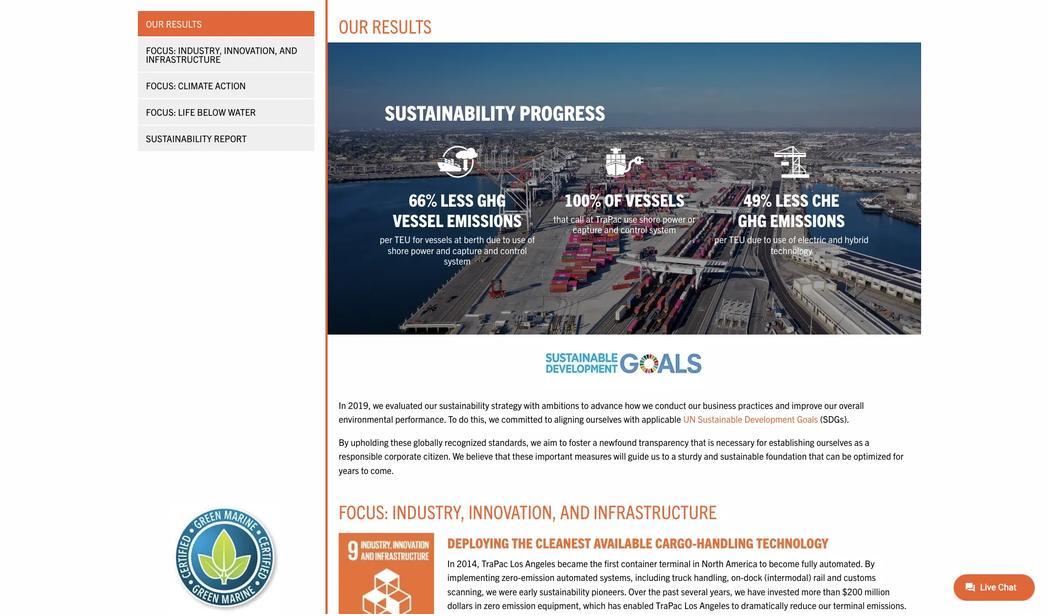 Task type: describe. For each thing, give the bounding box(es) containing it.
sustainability progress
[[385, 99, 605, 125]]

1 horizontal spatial with
[[624, 414, 640, 425]]

0 horizontal spatial with
[[524, 400, 540, 411]]

past
[[663, 586, 679, 597]]

foster
[[569, 437, 591, 448]]

applicable
[[642, 414, 681, 425]]

teu for vessel
[[394, 234, 411, 245]]

million
[[865, 586, 890, 597]]

believe
[[466, 451, 493, 462]]

that down standards,
[[495, 451, 510, 462]]

optimized
[[854, 451, 891, 462]]

1 vertical spatial in
[[475, 601, 482, 612]]

transparency
[[639, 437, 689, 448]]

business
[[703, 400, 736, 411]]

ourselves inside by upholding these globally recognized standards, we aim to foster a newfound transparency that is necessary for establishing ourselves as a responsible corporate citizen. we believe that these important measures will guide us to a sturdy and sustainable foundation that can be optimized for years to come.
[[817, 437, 852, 448]]

1 vertical spatial emission
[[502, 601, 536, 612]]

we inside by upholding these globally recognized standards, we aim to foster a newfound transparency that is necessary for establishing ourselves as a responsible corporate citizen. we believe that these important measures will guide us to a sturdy and sustainable foundation that can be optimized for years to come.
[[531, 437, 541, 448]]

to inside 49% less che ghg emissions per teu due to use of electric and hybrid technology
[[764, 234, 771, 245]]

electric
[[798, 234, 826, 245]]

capture inside 66% less ghg vessel emissions per teu for vessels at berth due to use of shore power and capture and control system
[[453, 245, 482, 256]]

responsible
[[339, 451, 383, 462]]

report
[[214, 133, 247, 144]]

for inside 66% less ghg vessel emissions per teu for vessels at berth due to use of shore power and capture and control system
[[413, 234, 423, 245]]

available
[[594, 534, 652, 552]]

citizen.
[[423, 451, 451, 462]]

automated.
[[820, 558, 863, 569]]

we up environmental
[[373, 400, 384, 411]]

2 horizontal spatial a
[[865, 437, 870, 448]]

due inside 66% less ghg vessel emissions per teu for vessels at berth due to use of shore power and capture and control system
[[486, 234, 501, 245]]

of inside 100% of vessels that call at trapac use shore power or capture and control system
[[605, 189, 622, 210]]

0 vertical spatial and
[[280, 45, 298, 56]]

technology
[[756, 534, 829, 552]]

container
[[621, 558, 657, 569]]

water
[[228, 106, 256, 118]]

1 horizontal spatial results
[[372, 14, 432, 38]]

in for in 2014, trapac los angeles became the first container terminal in north america to become fully automated. by implementing zero-emission automated systems, including truck handling, on-dock (intermodal) rail and customs scanning, we were early sustainability pioneers. over the past several years, we have invested more than $200 million dollars in zero emission equipment, which has enabled trapac los angeles to dramatically reduce our terminal emissio
[[447, 558, 455, 569]]

years
[[339, 465, 359, 476]]

1 vertical spatial industry,
[[392, 500, 465, 524]]

1 horizontal spatial our
[[339, 14, 368, 38]]

0 horizontal spatial results
[[166, 18, 202, 29]]

by inside in 2014, trapac los angeles became the first container terminal in north america to become fully automated. by implementing zero-emission automated systems, including truck handling, on-dock (intermodal) rail and customs scanning, we were early sustainability pioneers. over the past several years, we have invested more than $200 million dollars in zero emission equipment, which has enabled trapac los angeles to dramatically reduce our terminal emissio
[[865, 558, 875, 569]]

trapac inside 100% of vessels that call at trapac use shore power or capture and control system
[[596, 214, 622, 225]]

necessary
[[716, 437, 755, 448]]

zero
[[484, 601, 500, 612]]

life
[[178, 106, 195, 118]]

reduce
[[790, 601, 817, 612]]

conduct
[[655, 400, 686, 411]]

corporate
[[385, 451, 421, 462]]

hybrid
[[845, 234, 869, 245]]

customs
[[844, 572, 876, 583]]

automated
[[557, 572, 598, 583]]

of inside 49% less che ghg emissions per teu due to use of electric and hybrid technology
[[789, 234, 796, 245]]

sustainability inside in 2019, we evaluated our sustainability strategy with ambitions to advance how we conduct our business practices and improve our overall environmental performance. to do this, we committed to aligning ourselves with applicable
[[439, 400, 489, 411]]

north
[[702, 558, 724, 569]]

this,
[[471, 414, 487, 425]]

control inside 100% of vessels that call at trapac use shore power or capture and control system
[[621, 224, 647, 235]]

0 horizontal spatial terminal
[[659, 558, 691, 569]]

which
[[583, 601, 606, 612]]

1 horizontal spatial our results
[[339, 14, 432, 38]]

sustainability report
[[146, 133, 247, 144]]

we
[[453, 451, 464, 462]]

2 vertical spatial for
[[893, 451, 904, 462]]

66% less ghg vessel emissions per teu for vessels at berth due to use of shore power and capture and control system
[[380, 189, 535, 266]]

to right the 'us'
[[662, 451, 670, 462]]

1 vertical spatial los
[[684, 601, 698, 612]]

0 horizontal spatial focus: industry, innovation, and infrastructure
[[146, 45, 298, 65]]

0 horizontal spatial trapac
[[482, 558, 508, 569]]

enabled
[[623, 601, 654, 612]]

deploying
[[447, 534, 509, 552]]

implementing
[[447, 572, 500, 583]]

committed
[[502, 414, 543, 425]]

0 vertical spatial emission
[[521, 572, 555, 583]]

100%
[[564, 189, 601, 210]]

use inside 49% less che ghg emissions per teu due to use of electric and hybrid technology
[[773, 234, 787, 245]]

0 vertical spatial the
[[590, 558, 602, 569]]

0 horizontal spatial los
[[510, 558, 523, 569]]

1 vertical spatial innovation,
[[469, 500, 557, 524]]

0 horizontal spatial a
[[593, 437, 597, 448]]

our up "(sdgs)."
[[825, 400, 837, 411]]

vessel
[[393, 209, 443, 231]]

including
[[635, 572, 670, 583]]

sustainable
[[720, 451, 764, 462]]

technology
[[771, 245, 812, 256]]

be
[[842, 451, 852, 462]]

to right aim
[[559, 437, 567, 448]]

0 vertical spatial innovation,
[[224, 45, 278, 56]]

can
[[826, 451, 840, 462]]

progress
[[520, 99, 605, 125]]

newfound
[[599, 437, 637, 448]]

handling,
[[694, 572, 729, 583]]

control inside 66% less ghg vessel emissions per teu for vessels at berth due to use of shore power and capture and control system
[[500, 245, 527, 256]]

call
[[571, 214, 584, 225]]

sustainable
[[698, 414, 742, 425]]

our results link
[[138, 11, 314, 36]]

development
[[745, 414, 795, 425]]

1 horizontal spatial for
[[757, 437, 767, 448]]

49%
[[744, 189, 772, 210]]

evaluated
[[386, 400, 423, 411]]

become
[[769, 558, 800, 569]]

industry, inside focus: industry, innovation, and infrastructure link
[[178, 45, 222, 56]]

focus: for focus: life below water link
[[146, 106, 176, 118]]

than
[[823, 586, 840, 597]]

equipment,
[[538, 601, 581, 612]]

over
[[629, 586, 646, 597]]

as
[[854, 437, 863, 448]]

un
[[683, 414, 696, 425]]

come.
[[371, 465, 394, 476]]

action
[[215, 80, 246, 91]]

2014,
[[457, 558, 480, 569]]

do
[[459, 414, 469, 425]]

dramatically
[[741, 601, 788, 612]]

on-
[[731, 572, 744, 583]]

have
[[747, 586, 766, 597]]

our results inside our results link
[[146, 18, 202, 29]]

we right how
[[643, 400, 653, 411]]

our inside our results link
[[146, 18, 164, 29]]

che
[[812, 189, 839, 210]]

ghg inside 66% less ghg vessel emissions per teu for vessels at berth due to use of shore power and capture and control system
[[477, 189, 506, 210]]

system inside 66% less ghg vessel emissions per teu for vessels at berth due to use of shore power and capture and control system
[[444, 255, 471, 266]]

cargo-
[[655, 534, 697, 552]]

in 2014, trapac los angeles became the first container terminal in north america to become fully automated. by implementing zero-emission automated systems, including truck handling, on-dock (intermodal) rail and customs scanning, we were early sustainability pioneers. over the past several years, we have invested more than $200 million dollars in zero emission equipment, which has enabled trapac los angeles to dramatically reduce our terminal emissio
[[447, 558, 907, 615]]

1 horizontal spatial angeles
[[700, 601, 730, 612]]

(intermodal)
[[764, 572, 811, 583]]

shore inside 100% of vessels that call at trapac use shore power or capture and control system
[[639, 214, 661, 225]]



Task type: locate. For each thing, give the bounding box(es) containing it.
1 vertical spatial capture
[[453, 245, 482, 256]]

0 horizontal spatial ourselves
[[586, 414, 622, 425]]

emissions for che
[[770, 209, 845, 231]]

industry,
[[178, 45, 222, 56], [392, 500, 465, 524]]

un sustainable development goals (sdgs).
[[683, 414, 850, 425]]

that left can
[[809, 451, 824, 462]]

measures
[[575, 451, 612, 462]]

0 horizontal spatial industry,
[[178, 45, 222, 56]]

in
[[339, 400, 346, 411], [447, 558, 455, 569]]

and inside 100% of vessels that call at trapac use shore power or capture and control system
[[604, 224, 619, 235]]

at right call
[[586, 214, 594, 225]]

by
[[339, 437, 349, 448], [865, 558, 875, 569]]

sustainability inside in 2014, trapac los angeles became the first container terminal in north america to become fully automated. by implementing zero-emission automated systems, including truck handling, on-dock (intermodal) rail and customs scanning, we were early sustainability pioneers. over the past several years, we have invested more than $200 million dollars in zero emission equipment, which has enabled trapac los angeles to dramatically reduce our terminal emissio
[[540, 586, 590, 597]]

improve
[[792, 400, 823, 411]]

0 horizontal spatial our results
[[146, 18, 202, 29]]

with
[[524, 400, 540, 411], [624, 414, 640, 425]]

by inside by upholding these globally recognized standards, we aim to foster a newfound transparency that is necessary for establishing ourselves as a responsible corporate citizen. we believe that these important measures will guide us to a sturdy and sustainable foundation that can be optimized for years to come.
[[339, 437, 349, 448]]

los up zero-
[[510, 558, 523, 569]]

shore down vessels
[[639, 214, 661, 225]]

2 horizontal spatial of
[[789, 234, 796, 245]]

sustainability up do
[[439, 400, 489, 411]]

terminal down $200
[[833, 601, 865, 612]]

0 vertical spatial trapac
[[596, 214, 622, 225]]

0 vertical spatial for
[[413, 234, 423, 245]]

1 horizontal spatial ghg
[[738, 209, 767, 231]]

1 horizontal spatial a
[[672, 451, 676, 462]]

below
[[197, 106, 226, 118]]

for down vessel
[[413, 234, 423, 245]]

0 vertical spatial infrastructure
[[146, 54, 221, 65]]

0 horizontal spatial these
[[391, 437, 412, 448]]

due inside 49% less che ghg emissions per teu due to use of electric and hybrid technology
[[747, 234, 762, 245]]

use right berth
[[512, 234, 526, 245]]

1 horizontal spatial less
[[776, 189, 809, 210]]

trapac
[[596, 214, 622, 225], [482, 558, 508, 569], [656, 601, 682, 612]]

the
[[512, 534, 533, 552]]

in left '2014,'
[[447, 558, 455, 569]]

our
[[425, 400, 437, 411], [688, 400, 701, 411], [825, 400, 837, 411], [819, 601, 831, 612]]

use down vessels
[[624, 214, 637, 225]]

due right berth
[[486, 234, 501, 245]]

to down responsible
[[361, 465, 369, 476]]

trapac down past
[[656, 601, 682, 612]]

focus: industry, innovation, and infrastructure up the
[[339, 500, 717, 524]]

and left hybrid on the right of page
[[828, 234, 843, 245]]

in inside in 2019, we evaluated our sustainability strategy with ambitions to advance how we conduct our business practices and improve our overall environmental performance. to do this, we committed to aligning ourselves with applicable
[[339, 400, 346, 411]]

focus: left life
[[146, 106, 176, 118]]

use
[[624, 214, 637, 225], [512, 234, 526, 245], [773, 234, 787, 245]]

infrastructure up deploying the cleanest available cargo-handling technology
[[593, 500, 717, 524]]

0 horizontal spatial angeles
[[525, 558, 555, 569]]

1 vertical spatial control
[[500, 245, 527, 256]]

per inside 49% less che ghg emissions per teu due to use of electric and hybrid technology
[[714, 234, 727, 245]]

ourselves inside in 2019, we evaluated our sustainability strategy with ambitions to advance how we conduct our business practices and improve our overall environmental performance. to do this, we committed to aligning ourselves with applicable
[[586, 414, 622, 425]]

sustainability for sustainability progress
[[385, 99, 515, 125]]

our inside in 2014, trapac los angeles became the first container terminal in north america to become fully automated. by implementing zero-emission automated systems, including truck handling, on-dock (intermodal) rail and customs scanning, we were early sustainability pioneers. over the past several years, we have invested more than $200 million dollars in zero emission equipment, which has enabled trapac los angeles to dramatically reduce our terminal emissio
[[819, 601, 831, 612]]

pioneers.
[[592, 586, 626, 597]]

more
[[802, 586, 821, 597]]

use inside 100% of vessels that call at trapac use shore power or capture and control system
[[624, 214, 637, 225]]

2 due from the left
[[747, 234, 762, 245]]

and inside 49% less che ghg emissions per teu due to use of electric and hybrid technology
[[828, 234, 843, 245]]

emissions up berth
[[447, 209, 522, 231]]

0 horizontal spatial due
[[486, 234, 501, 245]]

un sustainable development goals link
[[683, 414, 818, 425]]

we left aim
[[531, 437, 541, 448]]

dollars
[[447, 601, 473, 612]]

climate
[[178, 80, 213, 91]]

capture right 'vessels'
[[453, 245, 482, 256]]

that inside 100% of vessels that call at trapac use shore power or capture and control system
[[553, 214, 569, 225]]

1 vertical spatial sustainability
[[146, 133, 212, 144]]

infrastructure
[[146, 54, 221, 65], [593, 500, 717, 524]]

to down ambitions
[[545, 414, 552, 425]]

to up aligning
[[581, 400, 589, 411]]

0 horizontal spatial infrastructure
[[146, 54, 221, 65]]

0 vertical spatial control
[[621, 224, 647, 235]]

deploying the cleanest available cargo-handling technology
[[447, 534, 829, 552]]

america
[[726, 558, 757, 569]]

has
[[608, 601, 621, 612]]

infrastructure up "climate"
[[146, 54, 221, 65]]

trapac right call
[[596, 214, 622, 225]]

power inside 66% less ghg vessel emissions per teu for vessels at berth due to use of shore power and capture and control system
[[411, 245, 434, 256]]

capture
[[573, 224, 602, 235], [453, 245, 482, 256]]

1 horizontal spatial power
[[663, 214, 686, 225]]

control
[[621, 224, 647, 235], [500, 245, 527, 256]]

teu
[[394, 234, 411, 245], [729, 234, 745, 245]]

practices
[[738, 400, 773, 411]]

1 horizontal spatial of
[[605, 189, 622, 210]]

zero-
[[502, 572, 521, 583]]

first
[[604, 558, 619, 569]]

1 less from the left
[[441, 189, 474, 210]]

1 horizontal spatial in
[[447, 558, 455, 569]]

and up development at the bottom
[[775, 400, 790, 411]]

and down the is
[[704, 451, 718, 462]]

we down 'on-'
[[735, 586, 745, 597]]

by up responsible
[[339, 437, 349, 448]]

1 horizontal spatial trapac
[[596, 214, 622, 225]]

1 horizontal spatial capture
[[573, 224, 602, 235]]

with down how
[[624, 414, 640, 425]]

guide
[[628, 451, 649, 462]]

by up customs
[[865, 558, 875, 569]]

to right berth
[[503, 234, 510, 245]]

0 vertical spatial industry,
[[178, 45, 222, 56]]

ourselves down advance
[[586, 414, 622, 425]]

1 horizontal spatial shore
[[639, 214, 661, 225]]

of inside 66% less ghg vessel emissions per teu for vessels at berth due to use of shore power and capture and control system
[[528, 234, 535, 245]]

0 horizontal spatial our
[[146, 18, 164, 29]]

0 vertical spatial focus: industry, innovation, and infrastructure
[[146, 45, 298, 65]]

our results
[[339, 14, 432, 38], [146, 18, 202, 29]]

emissions up electric
[[770, 209, 845, 231]]

emissions
[[447, 209, 522, 231], [770, 209, 845, 231]]

0 horizontal spatial teu
[[394, 234, 411, 245]]

ourselves up can
[[817, 437, 852, 448]]

innovation, down our results link
[[224, 45, 278, 56]]

0 horizontal spatial shore
[[388, 245, 409, 256]]

1 vertical spatial focus: industry, innovation, and infrastructure
[[339, 500, 717, 524]]

less inside 66% less ghg vessel emissions per teu for vessels at berth due to use of shore power and capture and control system
[[441, 189, 474, 210]]

49% less che ghg emissions per teu due to use of electric and hybrid technology
[[714, 189, 869, 256]]

capture inside 100% of vessels that call at trapac use shore power or capture and control system
[[573, 224, 602, 235]]

1 due from the left
[[486, 234, 501, 245]]

ambitions
[[542, 400, 579, 411]]

shore down vessel
[[388, 245, 409, 256]]

0 horizontal spatial use
[[512, 234, 526, 245]]

at inside 66% less ghg vessel emissions per teu for vessels at berth due to use of shore power and capture and control system
[[454, 234, 462, 245]]

the
[[590, 558, 602, 569], [648, 586, 661, 597]]

system inside 100% of vessels that call at trapac use shore power or capture and control system
[[649, 224, 676, 235]]

1 vertical spatial trapac
[[482, 558, 508, 569]]

emission down early
[[502, 601, 536, 612]]

less right 66%
[[441, 189, 474, 210]]

and right 'vessels'
[[484, 245, 498, 256]]

we right this,
[[489, 414, 500, 425]]

0 vertical spatial by
[[339, 437, 349, 448]]

in left 2019,
[[339, 400, 346, 411]]

1 horizontal spatial sustainability
[[385, 99, 515, 125]]

shore inside 66% less ghg vessel emissions per teu for vessels at berth due to use of shore power and capture and control system
[[388, 245, 409, 256]]

focus: up 'focus: climate action'
[[146, 45, 176, 56]]

angeles down years,
[[700, 601, 730, 612]]

standards,
[[488, 437, 529, 448]]

system left or
[[649, 224, 676, 235]]

a up measures
[[593, 437, 597, 448]]

less inside 49% less che ghg emissions per teu due to use of electric and hybrid technology
[[776, 189, 809, 210]]

less left che
[[776, 189, 809, 210]]

infrastructure inside focus: industry, innovation, and infrastructure link
[[146, 54, 221, 65]]

focus: inside focus: industry, innovation, and infrastructure
[[146, 45, 176, 56]]

1 horizontal spatial industry,
[[392, 500, 465, 524]]

focus: left "climate"
[[146, 80, 176, 91]]

sustainability up equipment,
[[540, 586, 590, 597]]

invested
[[768, 586, 800, 597]]

that left the is
[[691, 437, 706, 448]]

goals
[[797, 414, 818, 425]]

2 per from the left
[[714, 234, 727, 245]]

and inside in 2019, we evaluated our sustainability strategy with ambitions to advance how we conduct our business practices and improve our overall environmental performance. to do this, we committed to aligning ourselves with applicable
[[775, 400, 790, 411]]

0 horizontal spatial system
[[444, 255, 471, 266]]

our
[[339, 14, 368, 38], [146, 18, 164, 29]]

1 horizontal spatial ourselves
[[817, 437, 852, 448]]

1 horizontal spatial sustainability
[[540, 586, 590, 597]]

0 horizontal spatial in
[[339, 400, 346, 411]]

0 horizontal spatial by
[[339, 437, 349, 448]]

1 vertical spatial the
[[648, 586, 661, 597]]

were
[[499, 586, 517, 597]]

use left electric
[[773, 234, 787, 245]]

in left zero
[[475, 601, 482, 612]]

ourselves
[[586, 414, 622, 425], [817, 437, 852, 448]]

and left berth
[[436, 245, 451, 256]]

$200
[[842, 586, 863, 597]]

a left sturdy
[[672, 451, 676, 462]]

for right optimized
[[893, 451, 904, 462]]

1 horizontal spatial los
[[684, 601, 698, 612]]

0 horizontal spatial the
[[590, 558, 602, 569]]

capture down 100%
[[573, 224, 602, 235]]

the down including
[[648, 586, 661, 597]]

0 vertical spatial in
[[339, 400, 346, 411]]

in left north
[[693, 558, 700, 569]]

several
[[681, 586, 708, 597]]

1 teu from the left
[[394, 234, 411, 245]]

dock
[[744, 572, 762, 583]]

cleanest
[[536, 534, 591, 552]]

vessels
[[425, 234, 452, 245]]

to up dock
[[759, 558, 767, 569]]

teu down 49%
[[729, 234, 745, 245]]

the left first
[[590, 558, 602, 569]]

2 horizontal spatial for
[[893, 451, 904, 462]]

teu down vessel
[[394, 234, 411, 245]]

and right call
[[604, 224, 619, 235]]

1 horizontal spatial teu
[[729, 234, 745, 245]]

focus: industry, innovation, and infrastructure down our results link
[[146, 45, 298, 65]]

less for ghg
[[776, 189, 809, 210]]

focus: down the years
[[339, 500, 389, 524]]

power inside 100% of vessels that call at trapac use shore power or capture and control system
[[663, 214, 686, 225]]

at inside 100% of vessels that call at trapac use shore power or capture and control system
[[586, 214, 594, 225]]

trapac up zero-
[[482, 558, 508, 569]]

1 vertical spatial by
[[865, 558, 875, 569]]

teu inside 66% less ghg vessel emissions per teu for vessels at berth due to use of shore power and capture and control system
[[394, 234, 411, 245]]

per for ghg
[[714, 234, 727, 245]]

1 horizontal spatial per
[[714, 234, 727, 245]]

control down vessels
[[621, 224, 647, 235]]

and inside by upholding these globally recognized standards, we aim to foster a newfound transparency that is necessary for establishing ourselves as a responsible corporate citizen. we believe that these important measures will guide us to a sturdy and sustainable foundation that can be optimized for years to come.
[[704, 451, 718, 462]]

0 horizontal spatial less
[[441, 189, 474, 210]]

of
[[605, 189, 622, 210], [528, 234, 535, 245], [789, 234, 796, 245]]

100% of vessels that call at trapac use shore power or capture and control system
[[553, 189, 696, 235]]

years,
[[710, 586, 733, 597]]

focus: for focus: climate action link
[[146, 80, 176, 91]]

we up zero
[[486, 586, 497, 597]]

sustainability for sustainability report
[[146, 133, 212, 144]]

us
[[651, 451, 660, 462]]

truck
[[672, 572, 692, 583]]

power down vessel
[[411, 245, 434, 256]]

focus: for focus: industry, innovation, and infrastructure link
[[146, 45, 176, 56]]

1 vertical spatial with
[[624, 414, 640, 425]]

is
[[708, 437, 714, 448]]

2 emissions from the left
[[770, 209, 845, 231]]

in inside in 2014, trapac los angeles became the first container terminal in north america to become fully automated. by implementing zero-emission automated systems, including truck handling, on-dock (intermodal) rail and customs scanning, we were early sustainability pioneers. over the past several years, we have invested more than $200 million dollars in zero emission equipment, which has enabled trapac los angeles to dramatically reduce our terminal emissio
[[447, 558, 455, 569]]

at left berth
[[454, 234, 462, 245]]

less for vessel
[[441, 189, 474, 210]]

emissions for ghg
[[447, 209, 522, 231]]

angeles down the
[[525, 558, 555, 569]]

focus:
[[146, 45, 176, 56], [146, 80, 176, 91], [146, 106, 176, 118], [339, 500, 389, 524]]

emissions inside 66% less ghg vessel emissions per teu for vessels at berth due to use of shore power and capture and control system
[[447, 209, 522, 231]]

66%
[[409, 189, 437, 210]]

1 vertical spatial infrastructure
[[593, 500, 717, 524]]

foundation
[[766, 451, 807, 462]]

globally
[[414, 437, 443, 448]]

1 vertical spatial and
[[560, 500, 590, 524]]

innovation, up the
[[469, 500, 557, 524]]

0 vertical spatial system
[[649, 224, 676, 235]]

0 horizontal spatial and
[[280, 45, 298, 56]]

0 horizontal spatial power
[[411, 245, 434, 256]]

2019,
[[348, 400, 371, 411]]

emission up early
[[521, 572, 555, 583]]

los
[[510, 558, 523, 569], [684, 601, 698, 612]]

1 horizontal spatial these
[[512, 451, 533, 462]]

1 horizontal spatial control
[[621, 224, 647, 235]]

will
[[614, 451, 626, 462]]

0 horizontal spatial emissions
[[447, 209, 522, 231]]

1 per from the left
[[380, 234, 392, 245]]

per for vessel
[[380, 234, 392, 245]]

emissions inside 49% less che ghg emissions per teu due to use of electric and hybrid technology
[[770, 209, 845, 231]]

0 vertical spatial power
[[663, 214, 686, 225]]

1 horizontal spatial at
[[586, 214, 594, 225]]

how
[[625, 400, 640, 411]]

power left or
[[663, 214, 686, 225]]

handling
[[697, 534, 754, 552]]

advance
[[591, 400, 623, 411]]

1 vertical spatial terminal
[[833, 601, 865, 612]]

these down standards,
[[512, 451, 533, 462]]

our up performance. to
[[425, 400, 437, 411]]

1 vertical spatial power
[[411, 245, 434, 256]]

2 teu from the left
[[729, 234, 745, 245]]

and
[[280, 45, 298, 56], [560, 500, 590, 524]]

0 horizontal spatial innovation,
[[224, 45, 278, 56]]

with up committed
[[524, 400, 540, 411]]

in for in 2019, we evaluated our sustainability strategy with ambitions to advance how we conduct our business practices and improve our overall environmental performance. to do this, we committed to aligning ourselves with applicable
[[339, 400, 346, 411]]

focus: climate action link
[[138, 73, 314, 98]]

early
[[519, 586, 538, 597]]

performance. to
[[395, 414, 457, 425]]

a
[[593, 437, 597, 448], [865, 437, 870, 448], [672, 451, 676, 462]]

or
[[688, 214, 696, 225]]

1 horizontal spatial in
[[693, 558, 700, 569]]

important
[[535, 451, 573, 462]]

per inside 66% less ghg vessel emissions per teu for vessels at berth due to use of shore power and capture and control system
[[380, 234, 392, 245]]

less
[[441, 189, 474, 210], [776, 189, 809, 210]]

our up un
[[688, 400, 701, 411]]

focus: life below water
[[146, 106, 256, 118]]

0 vertical spatial with
[[524, 400, 540, 411]]

1 horizontal spatial focus: industry, innovation, and infrastructure
[[339, 500, 717, 524]]

to inside 66% less ghg vessel emissions per teu for vessels at berth due to use of shore power and capture and control system
[[503, 234, 510, 245]]

overall
[[839, 400, 864, 411]]

that left call
[[553, 214, 569, 225]]

1 emissions from the left
[[447, 209, 522, 231]]

0 vertical spatial shore
[[639, 214, 661, 225]]

sustainability inside 'link'
[[146, 133, 212, 144]]

system down berth
[[444, 255, 471, 266]]

1 vertical spatial angeles
[[700, 601, 730, 612]]

2 less from the left
[[776, 189, 809, 210]]

for down un sustainable development goals (sdgs).
[[757, 437, 767, 448]]

these up corporate
[[391, 437, 412, 448]]

los down several
[[684, 601, 698, 612]]

1 horizontal spatial the
[[648, 586, 661, 597]]

our down than
[[819, 601, 831, 612]]

1 horizontal spatial system
[[649, 224, 676, 235]]

a right as
[[865, 437, 870, 448]]

teu inside 49% less che ghg emissions per teu due to use of electric and hybrid technology
[[729, 234, 745, 245]]

1 vertical spatial these
[[512, 451, 533, 462]]

due left technology
[[747, 234, 762, 245]]

1 horizontal spatial emissions
[[770, 209, 845, 231]]

and inside in 2014, trapac los angeles became the first container terminal in north america to become fully automated. by implementing zero-emission automated systems, including truck handling, on-dock (intermodal) rail and customs scanning, we were early sustainability pioneers. over the past several years, we have invested more than $200 million dollars in zero emission equipment, which has enabled trapac los angeles to dramatically reduce our terminal emissio
[[827, 572, 842, 583]]

1 horizontal spatial innovation,
[[469, 500, 557, 524]]

environmental
[[339, 414, 393, 425]]

ghg inside 49% less che ghg emissions per teu due to use of electric and hybrid technology
[[738, 209, 767, 231]]

that
[[553, 214, 569, 225], [691, 437, 706, 448], [495, 451, 510, 462], [809, 451, 824, 462]]

0 vertical spatial these
[[391, 437, 412, 448]]

0 vertical spatial in
[[693, 558, 700, 569]]

emission
[[521, 572, 555, 583], [502, 601, 536, 612]]

1 vertical spatial in
[[447, 558, 455, 569]]

1 vertical spatial at
[[454, 234, 462, 245]]

1 horizontal spatial by
[[865, 558, 875, 569]]

sustainability
[[385, 99, 515, 125], [146, 133, 212, 144]]

terminal up truck
[[659, 558, 691, 569]]

1 horizontal spatial infrastructure
[[593, 500, 717, 524]]

teu for ghg
[[729, 234, 745, 245]]

use inside 66% less ghg vessel emissions per teu for vessels at berth due to use of shore power and capture and control system
[[512, 234, 526, 245]]

to down years,
[[732, 601, 739, 612]]

for
[[413, 234, 423, 245], [757, 437, 767, 448], [893, 451, 904, 462]]

2 horizontal spatial use
[[773, 234, 787, 245]]

sustainability report link
[[138, 126, 314, 151]]

control right berth
[[500, 245, 527, 256]]

1 vertical spatial ourselves
[[817, 437, 852, 448]]

and up than
[[827, 572, 842, 583]]

to down 49%
[[764, 234, 771, 245]]

1 vertical spatial sustainability
[[540, 586, 590, 597]]

ghg
[[477, 189, 506, 210], [738, 209, 767, 231]]

fully
[[802, 558, 817, 569]]

0 vertical spatial terminal
[[659, 558, 691, 569]]

sturdy
[[678, 451, 702, 462]]

innovation,
[[224, 45, 278, 56], [469, 500, 557, 524]]

2 horizontal spatial trapac
[[656, 601, 682, 612]]

0 horizontal spatial sustainability
[[439, 400, 489, 411]]



Task type: vqa. For each thing, say whether or not it's contained in the screenshot.
Times
no



